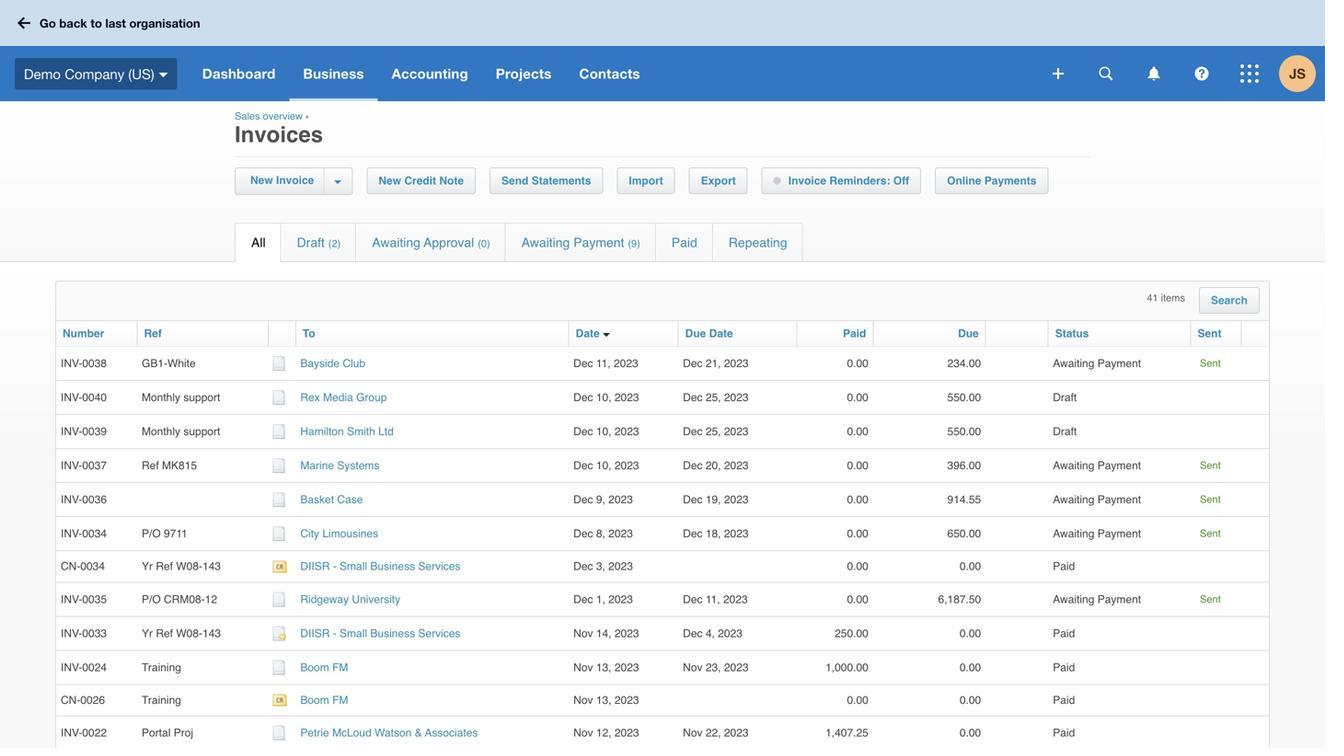 Task type: vqa. For each thing, say whether or not it's contained in the screenshot.


Task type: describe. For each thing, give the bounding box(es) containing it.
p/o for p/o crm08-12
[[142, 593, 161, 606]]

boom fm for 0026
[[300, 694, 348, 707]]

w08- for inv-0033
[[176, 627, 202, 640]]

online payments link
[[936, 168, 1048, 193]]

monthly support for inv-0040
[[142, 391, 220, 404]]

awaiting payment for 396.00
[[1053, 459, 1141, 472]]

hamilton smith ltd
[[300, 425, 394, 438]]

cn-0034
[[61, 560, 105, 573]]

mk815
[[162, 459, 197, 472]]

invoices
[[235, 122, 323, 147]]

10, for ltd
[[596, 425, 612, 438]]

inv-0037
[[61, 459, 107, 472]]

monthly for 0039
[[142, 425, 180, 438]]

online payments
[[947, 174, 1037, 187]]

inv- for inv-0038
[[61, 357, 82, 370]]

marine systems link
[[300, 459, 380, 472]]

organisation
[[129, 16, 200, 30]]

inv- for inv-0024
[[61, 661, 82, 674]]

diisr for 0034
[[300, 560, 330, 573]]

petrie mcloud watson & associates
[[300, 727, 478, 739]]

sales overview › invoices
[[235, 110, 323, 147]]

sent for 914.55
[[1200, 494, 1221, 505]]

awaiting payment for 914.55
[[1053, 493, 1141, 506]]

(2)
[[328, 238, 341, 249]]

nov 12, 2023
[[573, 727, 639, 739]]

paid for 0022
[[1053, 727, 1075, 739]]

go back to last organisation
[[40, 16, 200, 30]]

dec 19, 2023
[[683, 493, 755, 506]]

dec 4, 2023
[[683, 627, 749, 640]]

marine systems
[[300, 459, 380, 472]]

inv-0035
[[61, 593, 107, 606]]

send statements
[[502, 174, 591, 187]]

petrie
[[300, 727, 329, 739]]

due date
[[685, 327, 733, 340]]

ref link
[[144, 327, 162, 340]]

234.00
[[947, 357, 981, 370]]

1 horizontal spatial paid link
[[843, 327, 866, 340]]

boom for 0026
[[300, 694, 329, 707]]

city limousines
[[300, 527, 378, 540]]

dec 10, 2023 for group
[[573, 391, 639, 404]]

inv-0040
[[61, 391, 107, 404]]

inv- for inv-0033
[[61, 627, 82, 640]]

send statements link
[[491, 168, 602, 193]]

cn- for cn-0026
[[61, 694, 80, 707]]

due date link
[[685, 327, 733, 340]]

dec 18, 2023
[[683, 527, 755, 540]]

boom for 0024
[[300, 661, 329, 674]]

small for nov 14, 2023
[[340, 627, 367, 640]]

proj
[[174, 727, 193, 739]]

19,
[[706, 493, 721, 506]]

›
[[306, 110, 309, 122]]

monthly for 0040
[[142, 391, 180, 404]]

650.00
[[947, 527, 981, 540]]

914.55
[[947, 493, 981, 506]]

fm for cn-0026
[[332, 694, 348, 707]]

550.00 for rex media group
[[947, 391, 981, 404]]

portal proj
[[142, 727, 193, 739]]

inv- for inv-0040
[[61, 391, 82, 404]]

2 invoice from the left
[[788, 174, 826, 187]]

sent for 234.00
[[1200, 358, 1221, 369]]

nov 14, 2023
[[573, 627, 639, 640]]

send
[[502, 174, 529, 187]]

nov for 1,000.00
[[573, 661, 593, 674]]

status
[[1055, 327, 1089, 340]]

3 10, from the top
[[596, 459, 612, 472]]

3 dec 10, 2023 from the top
[[573, 459, 639, 472]]

city limousines link
[[300, 527, 378, 540]]

support for 0039
[[183, 425, 220, 438]]

all link
[[236, 224, 280, 261]]

12
[[205, 593, 217, 606]]

to link
[[303, 327, 315, 340]]

sent for 6,187.50
[[1200, 593, 1221, 605]]

support for 0040
[[183, 391, 220, 404]]

search link
[[1200, 288, 1259, 313]]

396.00
[[947, 459, 981, 472]]

systems
[[337, 459, 380, 472]]

nov left 23,
[[683, 661, 703, 674]]

nov for 250.00
[[573, 627, 593, 640]]

projects
[[496, 65, 552, 82]]

hamilton
[[300, 425, 344, 438]]

boom fm for 0024
[[300, 661, 348, 674]]

basket
[[300, 493, 334, 506]]

8,
[[596, 527, 605, 540]]

boom fm link for inv-0024
[[300, 661, 348, 674]]

inv- for inv-0039
[[61, 425, 82, 438]]

due for due date
[[685, 327, 706, 340]]

23,
[[706, 661, 721, 674]]

0 vertical spatial dec 11, 2023
[[573, 357, 638, 370]]

inv-0036
[[61, 493, 107, 506]]

group
[[356, 391, 387, 404]]

cn- for cn-0034
[[61, 560, 80, 573]]

dec 9, 2023
[[573, 493, 633, 506]]

ridgeway
[[300, 593, 349, 606]]

nov left 22,
[[683, 727, 703, 739]]

invoice reminders:                                  off
[[788, 174, 909, 187]]

search
[[1211, 294, 1248, 307]]

training for inv-0024
[[142, 661, 181, 674]]

sales overview link
[[235, 110, 303, 122]]

payment for 6,187.50
[[1098, 593, 1141, 606]]

inv-0038
[[61, 357, 107, 370]]

new for new invoice
[[250, 174, 273, 187]]

diisr - small business services link for nov 14, 2023
[[300, 627, 461, 640]]

1 date from the left
[[576, 327, 600, 340]]

ridgeway university link
[[300, 593, 400, 606]]

0036
[[82, 493, 107, 506]]

marine
[[300, 459, 334, 472]]

contacts button
[[565, 46, 654, 101]]

13, for 1,000.00
[[596, 661, 612, 674]]

payment for 914.55
[[1098, 493, 1141, 506]]

diisr - small business services link for dec 3, 2023
[[300, 560, 461, 573]]

18,
[[706, 527, 721, 540]]

contacts
[[579, 65, 640, 82]]

0034 for inv-
[[82, 527, 107, 540]]

inv-0033
[[61, 627, 107, 640]]

550.00 for hamilton smith ltd
[[947, 425, 981, 438]]

0 horizontal spatial 11,
[[596, 357, 611, 370]]

repeating link
[[713, 224, 803, 261]]

limousines
[[322, 527, 378, 540]]

p/o crm08-12
[[142, 593, 217, 606]]

20,
[[706, 459, 721, 472]]

1 vertical spatial 11,
[[706, 593, 720, 606]]

statements
[[532, 174, 591, 187]]

draft (2)
[[297, 235, 341, 250]]

dashboard
[[202, 65, 276, 82]]

dec 20, 2023
[[683, 459, 755, 472]]

0024
[[82, 661, 107, 674]]

invoice reminders:                                  off link
[[763, 168, 920, 193]]

basket case link
[[300, 493, 363, 506]]

p/o 9711
[[142, 527, 188, 540]]

ridgeway university
[[300, 593, 400, 606]]

dashboard link
[[188, 46, 289, 101]]

draft for rex media group
[[1053, 391, 1077, 404]]

(us)
[[128, 66, 154, 82]]

media
[[323, 391, 353, 404]]

sales
[[235, 110, 260, 122]]

bayside club
[[300, 357, 365, 370]]

awaiting for dec 21, 2023
[[1053, 357, 1095, 370]]

paid for 0034
[[1053, 560, 1075, 573]]

small for dec 3, 2023
[[340, 560, 367, 573]]

import link
[[618, 168, 674, 193]]

projects button
[[482, 46, 565, 101]]

export
[[701, 174, 736, 187]]

draft for hamilton smith ltd
[[1053, 425, 1077, 438]]



Task type: locate. For each thing, give the bounding box(es) containing it.
2 boom fm link from the top
[[300, 694, 348, 707]]

sent for 396.00
[[1200, 460, 1221, 471]]

nov 13, 2023
[[573, 661, 639, 674], [573, 694, 639, 707]]

1 vertical spatial monthly support
[[142, 425, 220, 438]]

1 vertical spatial 143
[[202, 627, 221, 640]]

date down awaiting payment (9)
[[576, 327, 600, 340]]

1 vertical spatial yr ref w08-143
[[142, 627, 221, 640]]

0 vertical spatial dec 10, 2023
[[573, 391, 639, 404]]

1 vertical spatial paid link
[[843, 327, 866, 340]]

business up university
[[370, 560, 415, 573]]

2 - from the top
[[333, 627, 337, 640]]

2 10, from the top
[[596, 425, 612, 438]]

monthly support
[[142, 391, 220, 404], [142, 425, 220, 438]]

nov 13, 2023 up nov 12, 2023
[[573, 694, 639, 707]]

2 dec 25, 2023 from the top
[[683, 425, 755, 438]]

inv- for inv-0035
[[61, 593, 82, 606]]

inv- up inv-0039
[[61, 391, 82, 404]]

cn-
[[61, 560, 80, 573], [61, 694, 80, 707]]

training for cn-0026
[[142, 694, 181, 707]]

1 vertical spatial small
[[340, 627, 367, 640]]

1 diisr from the top
[[300, 560, 330, 573]]

3 awaiting payment from the top
[[1053, 493, 1141, 506]]

0 vertical spatial monthly support
[[142, 391, 220, 404]]

business for dec
[[370, 560, 415, 573]]

new left credit
[[379, 174, 401, 187]]

awaiting for dec 11, 2023
[[1053, 593, 1095, 606]]

- down the "city limousines"
[[333, 560, 337, 573]]

inv- for inv-0036
[[61, 493, 82, 506]]

2 inv- from the top
[[61, 391, 82, 404]]

rex media group
[[300, 391, 387, 404]]

2 nov 13, 2023 from the top
[[573, 694, 639, 707]]

hamilton smith ltd link
[[300, 425, 394, 438]]

0 vertical spatial -
[[333, 560, 337, 573]]

0 vertical spatial business
[[303, 65, 364, 82]]

0 vertical spatial 25,
[[706, 391, 721, 404]]

1 vertical spatial boom fm
[[300, 694, 348, 707]]

0 vertical spatial monthly
[[142, 391, 180, 404]]

13, for 0.00
[[596, 694, 612, 707]]

1 vertical spatial monthly
[[142, 425, 180, 438]]

boom fm link for cn-0026
[[300, 694, 348, 707]]

new for new credit note
[[379, 174, 401, 187]]

ltd
[[378, 425, 394, 438]]

2 yr ref w08-143 from the top
[[142, 627, 221, 640]]

13,
[[596, 661, 612, 674], [596, 694, 612, 707]]

nov 23, 2023
[[683, 661, 755, 674]]

inv- up the cn-0026 at the left
[[61, 661, 82, 674]]

invoice down invoices
[[276, 174, 314, 187]]

143 for cn-0034
[[202, 560, 221, 573]]

0 vertical spatial small
[[340, 560, 367, 573]]

22,
[[706, 727, 721, 739]]

0 vertical spatial 11,
[[596, 357, 611, 370]]

due link
[[958, 327, 979, 340]]

yr ref w08-143 up p/o crm08-12
[[142, 560, 221, 573]]

diisr - small business services for nov 14, 2023
[[300, 627, 461, 640]]

2 date from the left
[[709, 327, 733, 340]]

club
[[343, 357, 365, 370]]

smith
[[347, 425, 375, 438]]

business inside dropdown button
[[303, 65, 364, 82]]

awaiting for dec 18, 2023
[[1053, 527, 1095, 540]]

2 dec 10, 2023 from the top
[[573, 425, 639, 438]]

monthly up the ref mk815
[[142, 425, 180, 438]]

inv- for inv-0034
[[61, 527, 82, 540]]

10 inv- from the top
[[61, 727, 82, 739]]

yr for 0033
[[142, 627, 153, 640]]

ref down p/o crm08-12
[[156, 627, 173, 640]]

0 horizontal spatial date
[[576, 327, 600, 340]]

1 vertical spatial 13,
[[596, 694, 612, 707]]

p/o left crm08-
[[142, 593, 161, 606]]

2 25, from the top
[[706, 425, 721, 438]]

- for inv-0033
[[333, 627, 337, 640]]

yr ref w08-143 down p/o crm08-12
[[142, 627, 221, 640]]

25, up 20,
[[706, 425, 721, 438]]

payments
[[984, 174, 1037, 187]]

diisr - small business services
[[300, 560, 461, 573], [300, 627, 461, 640]]

1 vertical spatial boom fm link
[[300, 694, 348, 707]]

inv- for inv-0022
[[61, 727, 82, 739]]

1 550.00 from the top
[[947, 391, 981, 404]]

2 boom fm from the top
[[300, 694, 348, 707]]

11, down date link
[[596, 357, 611, 370]]

1 dec 10, 2023 from the top
[[573, 391, 639, 404]]

yr down p/o 9711
[[142, 560, 153, 573]]

dec 25, 2023 down dec 21, 2023
[[683, 391, 755, 404]]

small down ridgeway university
[[340, 627, 367, 640]]

w08- up crm08-
[[176, 560, 202, 573]]

nov 13, 2023 down nov 14, 2023
[[573, 661, 639, 674]]

1 10, from the top
[[596, 391, 612, 404]]

nov up nov 12, 2023
[[573, 694, 593, 707]]

2 vertical spatial draft
[[1053, 425, 1077, 438]]

0 vertical spatial nov 13, 2023
[[573, 661, 639, 674]]

inv-0039
[[61, 425, 107, 438]]

1 horizontal spatial invoice
[[788, 174, 826, 187]]

nov for 0.00
[[573, 694, 593, 707]]

5 awaiting payment from the top
[[1053, 593, 1141, 606]]

inv- down inv-0040
[[61, 425, 82, 438]]

yr for 0034
[[142, 560, 153, 573]]

1 vertical spatial nov 13, 2023
[[573, 694, 639, 707]]

10, for group
[[596, 391, 612, 404]]

2 fm from the top
[[332, 694, 348, 707]]

demo
[[24, 66, 61, 82]]

1 vertical spatial diisr - small business services
[[300, 627, 461, 640]]

date up dec 21, 2023
[[709, 327, 733, 340]]

1 training from the top
[[142, 661, 181, 674]]

p/o left '9711'
[[142, 527, 161, 540]]

1 inv- from the top
[[61, 357, 82, 370]]

143 up the 12
[[202, 560, 221, 573]]

basket case
[[300, 493, 363, 506]]

dec 3, 2023
[[573, 560, 633, 573]]

cn- up inv-0022
[[61, 694, 80, 707]]

1 13, from the top
[[596, 661, 612, 674]]

0 horizontal spatial paid link
[[656, 224, 712, 261]]

0034 up 0035 at the bottom left
[[80, 560, 105, 573]]

4 awaiting payment from the top
[[1053, 527, 1141, 540]]

nov for 1,407.25
[[573, 727, 593, 739]]

8 inv- from the top
[[61, 627, 82, 640]]

diisr down 'city'
[[300, 560, 330, 573]]

2 yr from the top
[[142, 627, 153, 640]]

awaiting payment for 6,187.50
[[1053, 593, 1141, 606]]

1 yr from the top
[[142, 560, 153, 573]]

to
[[303, 327, 315, 340]]

0 vertical spatial 13,
[[596, 661, 612, 674]]

0 vertical spatial boom fm
[[300, 661, 348, 674]]

2 vertical spatial business
[[370, 627, 415, 640]]

portal
[[142, 727, 171, 739]]

2 w08- from the top
[[176, 627, 202, 640]]

back
[[59, 16, 87, 30]]

watson
[[375, 727, 412, 739]]

p/o for p/o 9711
[[142, 527, 161, 540]]

25, for hamilton smith ltd
[[706, 425, 721, 438]]

0 vertical spatial p/o
[[142, 527, 161, 540]]

2 diisr - small business services from the top
[[300, 627, 461, 640]]

0 vertical spatial w08-
[[176, 560, 202, 573]]

2 support from the top
[[183, 425, 220, 438]]

ref left the mk815
[[142, 459, 159, 472]]

business
[[303, 65, 364, 82], [370, 560, 415, 573], [370, 627, 415, 640]]

2 13, from the top
[[596, 694, 612, 707]]

small up ridgeway university
[[340, 560, 367, 573]]

monthly support for inv-0039
[[142, 425, 220, 438]]

rex
[[300, 391, 320, 404]]

0 vertical spatial paid link
[[656, 224, 712, 261]]

1 p/o from the top
[[142, 527, 161, 540]]

0 vertical spatial boom
[[300, 661, 329, 674]]

1 monthly from the top
[[142, 391, 180, 404]]

dec 25, 2023 up dec 20, 2023
[[683, 425, 755, 438]]

inv- down the inv-0037
[[61, 493, 82, 506]]

0 vertical spatial draft
[[297, 235, 325, 250]]

dec 10, 2023 for ltd
[[573, 425, 639, 438]]

0040
[[82, 391, 107, 404]]

550.00 down 234.00
[[947, 391, 981, 404]]

paid for 0026
[[1053, 694, 1075, 707]]

0 horizontal spatial due
[[685, 327, 706, 340]]

inv- down inv-0035
[[61, 627, 82, 640]]

25, for rex media group
[[706, 391, 721, 404]]

0033
[[82, 627, 107, 640]]

- for cn-0034
[[333, 560, 337, 573]]

0 horizontal spatial invoice
[[276, 174, 314, 187]]

2 boom from the top
[[300, 694, 329, 707]]

1 boom fm from the top
[[300, 661, 348, 674]]

banner containing dashboard
[[0, 0, 1325, 101]]

4 inv- from the top
[[61, 459, 82, 472]]

dec 21, 2023
[[683, 357, 755, 370]]

diisr down ridgeway at the left bottom
[[300, 627, 330, 640]]

0 vertical spatial boom fm link
[[300, 661, 348, 674]]

date link
[[576, 327, 600, 340]]

business for nov
[[370, 627, 415, 640]]

1 diisr - small business services from the top
[[300, 560, 461, 573]]

overview
[[263, 110, 303, 122]]

inv- down number in the left of the page
[[61, 357, 82, 370]]

dec 11, 2023 down date link
[[573, 357, 638, 370]]

business down university
[[370, 627, 415, 640]]

nov 22, 2023
[[683, 727, 755, 739]]

awaiting payment for 234.00
[[1053, 357, 1141, 370]]

1 vertical spatial 550.00
[[947, 425, 981, 438]]

ref up gb1- at top
[[144, 327, 162, 340]]

1 boom fm link from the top
[[300, 661, 348, 674]]

1 small from the top
[[340, 560, 367, 573]]

5 inv- from the top
[[61, 493, 82, 506]]

payment for 234.00
[[1098, 357, 1141, 370]]

payment
[[573, 235, 624, 250], [1098, 357, 1141, 370], [1098, 459, 1141, 472], [1098, 493, 1141, 506], [1098, 527, 1141, 540], [1098, 593, 1141, 606]]

nov 13, 2023 for 1,000.00
[[573, 661, 639, 674]]

1 vertical spatial cn-
[[61, 694, 80, 707]]

ref down p/o 9711
[[156, 560, 173, 573]]

dec 11, 2023 up the dec 4, 2023
[[683, 593, 754, 606]]

w08- down crm08-
[[176, 627, 202, 640]]

js button
[[1279, 46, 1325, 101]]

0038
[[82, 357, 107, 370]]

1 vertical spatial 10,
[[596, 425, 612, 438]]

1 horizontal spatial date
[[709, 327, 733, 340]]

due for 'due' link
[[958, 327, 979, 340]]

small
[[340, 560, 367, 573], [340, 627, 367, 640]]

1 dec 25, 2023 from the top
[[683, 391, 755, 404]]

1 monthly support from the top
[[142, 391, 220, 404]]

awaiting for dec 20, 2023
[[1053, 459, 1095, 472]]

25, down 21,
[[706, 391, 721, 404]]

2 vertical spatial dec 10, 2023
[[573, 459, 639, 472]]

1 vertical spatial 0034
[[80, 560, 105, 573]]

inv- up cn-0034
[[61, 527, 82, 540]]

2 due from the left
[[958, 327, 979, 340]]

2 monthly from the top
[[142, 425, 180, 438]]

550.00 up the 396.00
[[947, 425, 981, 438]]

diisr - small business services link up university
[[300, 560, 461, 573]]

1 cn- from the top
[[61, 560, 80, 573]]

2 diisr from the top
[[300, 627, 330, 640]]

1 vertical spatial diisr - small business services link
[[300, 627, 461, 640]]

1 support from the top
[[183, 391, 220, 404]]

paid for 0024
[[1053, 661, 1075, 674]]

due up 234.00
[[958, 327, 979, 340]]

0 vertical spatial cn-
[[61, 560, 80, 573]]

13, up 12,
[[596, 694, 612, 707]]

white
[[167, 357, 196, 370]]

services for nov 14, 2023
[[418, 627, 461, 640]]

0 vertical spatial diisr - small business services
[[300, 560, 461, 573]]

support down 'white'
[[183, 391, 220, 404]]

0034 for cn-
[[80, 560, 105, 573]]

dec 25, 2023 for rex media group
[[683, 391, 755, 404]]

4,
[[706, 627, 715, 640]]

1 vertical spatial boom
[[300, 694, 329, 707]]

0 horizontal spatial svg image
[[17, 17, 30, 29]]

repeating
[[729, 235, 787, 250]]

invoice left reminders:
[[788, 174, 826, 187]]

1 vertical spatial business
[[370, 560, 415, 573]]

payment for 396.00
[[1098, 459, 1141, 472]]

1 vertical spatial fm
[[332, 694, 348, 707]]

21,
[[706, 357, 721, 370]]

- down ridgeway at the left bottom
[[333, 627, 337, 640]]

1 horizontal spatial dec 11, 2023
[[683, 593, 754, 606]]

13, down 14, on the left bottom
[[596, 661, 612, 674]]

1 horizontal spatial due
[[958, 327, 979, 340]]

3,
[[596, 560, 605, 573]]

7 inv- from the top
[[61, 593, 82, 606]]

new down invoices
[[250, 174, 273, 187]]

gb1-white
[[142, 357, 196, 370]]

inv- down the cn-0026 at the left
[[61, 727, 82, 739]]

cn-0026
[[61, 694, 105, 707]]

due up 21,
[[685, 327, 706, 340]]

0 vertical spatial fm
[[332, 661, 348, 674]]

svg image
[[1240, 64, 1259, 83], [1148, 67, 1160, 81], [1195, 67, 1209, 81], [1053, 68, 1064, 79], [159, 72, 168, 77]]

diisr for 0033
[[300, 627, 330, 640]]

1 horizontal spatial 11,
[[706, 593, 720, 606]]

0 vertical spatial 143
[[202, 560, 221, 573]]

1 vertical spatial support
[[183, 425, 220, 438]]

0 vertical spatial diisr
[[300, 560, 330, 573]]

paid link
[[656, 224, 712, 261], [843, 327, 866, 340]]

fm for inv-0024
[[332, 661, 348, 674]]

paid for 0033
[[1053, 627, 1075, 640]]

11, up 4,
[[706, 593, 720, 606]]

awaiting payment (9)
[[521, 235, 640, 250]]

diisr - small business services up university
[[300, 560, 461, 573]]

1 due from the left
[[685, 327, 706, 340]]

2 diisr - small business services link from the top
[[300, 627, 461, 640]]

1 vertical spatial svg image
[[1099, 67, 1113, 81]]

2 p/o from the top
[[142, 593, 161, 606]]

6 inv- from the top
[[61, 527, 82, 540]]

-
[[333, 560, 337, 573], [333, 627, 337, 640]]

monthly down gb1- at top
[[142, 391, 180, 404]]

1 nov 13, 2023 from the top
[[573, 661, 639, 674]]

online
[[947, 174, 981, 187]]

accounting button
[[378, 46, 482, 101]]

payment for 650.00
[[1098, 527, 1141, 540]]

banner
[[0, 0, 1325, 101]]

yr ref w08-143 for cn-0034
[[142, 560, 221, 573]]

gb1-
[[142, 357, 167, 370]]

0034 down the 0036
[[82, 527, 107, 540]]

1 - from the top
[[333, 560, 337, 573]]

inv- for inv-0037
[[61, 459, 82, 472]]

dec 25, 2023 for hamilton smith ltd
[[683, 425, 755, 438]]

cn- up inv-0035
[[61, 560, 80, 573]]

1 horizontal spatial svg image
[[1099, 67, 1113, 81]]

last
[[105, 16, 126, 30]]

business button
[[289, 46, 378, 101]]

0 vertical spatial 10,
[[596, 391, 612, 404]]

0037
[[82, 459, 107, 472]]

1 boom from the top
[[300, 661, 329, 674]]

0.00
[[847, 357, 869, 370], [847, 391, 869, 404], [847, 425, 869, 438], [847, 459, 869, 472], [847, 493, 869, 506], [847, 527, 869, 540], [847, 560, 869, 573], [960, 560, 981, 573], [847, 593, 869, 606], [960, 627, 981, 640], [960, 661, 981, 674], [847, 694, 869, 707], [960, 694, 981, 707], [960, 727, 981, 739]]

0 vertical spatial 0034
[[82, 527, 107, 540]]

monthly support down 'white'
[[142, 391, 220, 404]]

0 vertical spatial training
[[142, 661, 181, 674]]

nov left 12,
[[573, 727, 593, 739]]

2 vertical spatial 10,
[[596, 459, 612, 472]]

nov left 14, on the left bottom
[[573, 627, 593, 640]]

14,
[[596, 627, 612, 640]]

0 vertical spatial svg image
[[17, 17, 30, 29]]

0 vertical spatial diisr - small business services link
[[300, 560, 461, 573]]

2 services from the top
[[418, 627, 461, 640]]

nov down nov 14, 2023
[[573, 661, 593, 674]]

1 fm from the top
[[332, 661, 348, 674]]

3 inv- from the top
[[61, 425, 82, 438]]

paid
[[672, 235, 697, 250], [843, 327, 866, 340], [1053, 560, 1075, 573], [1053, 627, 1075, 640], [1053, 661, 1075, 674], [1053, 694, 1075, 707], [1053, 727, 1075, 739]]

0026
[[80, 694, 105, 707]]

2 550.00 from the top
[[947, 425, 981, 438]]

0034
[[82, 527, 107, 540], [80, 560, 105, 573]]

inv- down inv-0039
[[61, 459, 82, 472]]

yr down p/o crm08-12
[[142, 627, 153, 640]]

250.00
[[835, 627, 869, 640]]

143 down the 12
[[202, 627, 221, 640]]

1 vertical spatial training
[[142, 694, 181, 707]]

1 25, from the top
[[706, 391, 721, 404]]

status link
[[1055, 327, 1089, 340]]

1 vertical spatial -
[[333, 627, 337, 640]]

0 vertical spatial yr
[[142, 560, 153, 573]]

1 vertical spatial dec 10, 2023
[[573, 425, 639, 438]]

1 awaiting payment from the top
[[1053, 357, 1141, 370]]

svg image
[[17, 17, 30, 29], [1099, 67, 1113, 81]]

1 vertical spatial yr
[[142, 627, 153, 640]]

js
[[1289, 65, 1306, 82]]

monthly support up the mk815
[[142, 425, 220, 438]]

all
[[251, 235, 266, 250]]

support up the mk815
[[183, 425, 220, 438]]

demo company (us) button
[[0, 46, 188, 101]]

2 143 from the top
[[202, 627, 221, 640]]

0 vertical spatial yr ref w08-143
[[142, 560, 221, 573]]

diisr - small business services link down university
[[300, 627, 461, 640]]

(0)
[[478, 238, 490, 249]]

0 vertical spatial services
[[418, 560, 461, 573]]

143 for inv-0033
[[202, 627, 221, 640]]

1 horizontal spatial new
[[379, 174, 401, 187]]

crm08-
[[164, 593, 205, 606]]

services for dec 3, 2023
[[418, 560, 461, 573]]

41 items
[[1147, 292, 1185, 304]]

dec 11, 2023
[[573, 357, 638, 370], [683, 593, 754, 606]]

awaiting payment
[[1053, 357, 1141, 370], [1053, 459, 1141, 472], [1053, 493, 1141, 506], [1053, 527, 1141, 540], [1053, 593, 1141, 606]]

bayside
[[300, 357, 340, 370]]

0 vertical spatial support
[[183, 391, 220, 404]]

1 vertical spatial dec 11, 2023
[[683, 593, 754, 606]]

yr ref w08-143 for inv-0033
[[142, 627, 221, 640]]

1 vertical spatial dec 25, 2023
[[683, 425, 755, 438]]

1 vertical spatial w08-
[[176, 627, 202, 640]]

2 monthly support from the top
[[142, 425, 220, 438]]

1 vertical spatial draft
[[1053, 391, 1077, 404]]

1 vertical spatial p/o
[[142, 593, 161, 606]]

0 vertical spatial 550.00
[[947, 391, 981, 404]]

svg image inside go back to last organisation link
[[17, 17, 30, 29]]

w08- for cn-0034
[[176, 560, 202, 573]]

new invoice link
[[246, 168, 323, 193]]

2 cn- from the top
[[61, 694, 80, 707]]

nov 13, 2023 for 0.00
[[573, 694, 639, 707]]

diisr - small business services for dec 3, 2023
[[300, 560, 461, 573]]

1 yr ref w08-143 from the top
[[142, 560, 221, 573]]

awaiting payment for 650.00
[[1053, 527, 1141, 540]]

draft
[[297, 235, 325, 250], [1053, 391, 1077, 404], [1053, 425, 1077, 438]]

0 vertical spatial dec 25, 2023
[[683, 391, 755, 404]]

awaiting for dec 19, 2023
[[1053, 493, 1095, 506]]

diisr - small business services down university
[[300, 627, 461, 640]]

go back to last organisation link
[[11, 7, 211, 39]]

0 horizontal spatial new
[[250, 174, 273, 187]]

business up ›
[[303, 65, 364, 82]]

services
[[418, 560, 461, 573], [418, 627, 461, 640]]

1 143 from the top
[[202, 560, 221, 573]]

1 invoice from the left
[[276, 174, 314, 187]]

1 w08- from the top
[[176, 560, 202, 573]]

1 services from the top
[[418, 560, 461, 573]]

svg image inside demo company (us) popup button
[[159, 72, 168, 77]]

2 small from the top
[[340, 627, 367, 640]]

dec 10, 2023
[[573, 391, 639, 404], [573, 425, 639, 438], [573, 459, 639, 472]]

1 vertical spatial services
[[418, 627, 461, 640]]

1 new from the left
[[250, 174, 273, 187]]

sent for 650.00
[[1200, 528, 1221, 539]]

2 awaiting payment from the top
[[1053, 459, 1141, 472]]

2 new from the left
[[379, 174, 401, 187]]

1 vertical spatial 25,
[[706, 425, 721, 438]]

inv- down cn-0034
[[61, 593, 82, 606]]

1 diisr - small business services link from the top
[[300, 560, 461, 573]]

9 inv- from the top
[[61, 661, 82, 674]]

1 vertical spatial diisr
[[300, 627, 330, 640]]

2 training from the top
[[142, 694, 181, 707]]

0 horizontal spatial dec 11, 2023
[[573, 357, 638, 370]]



